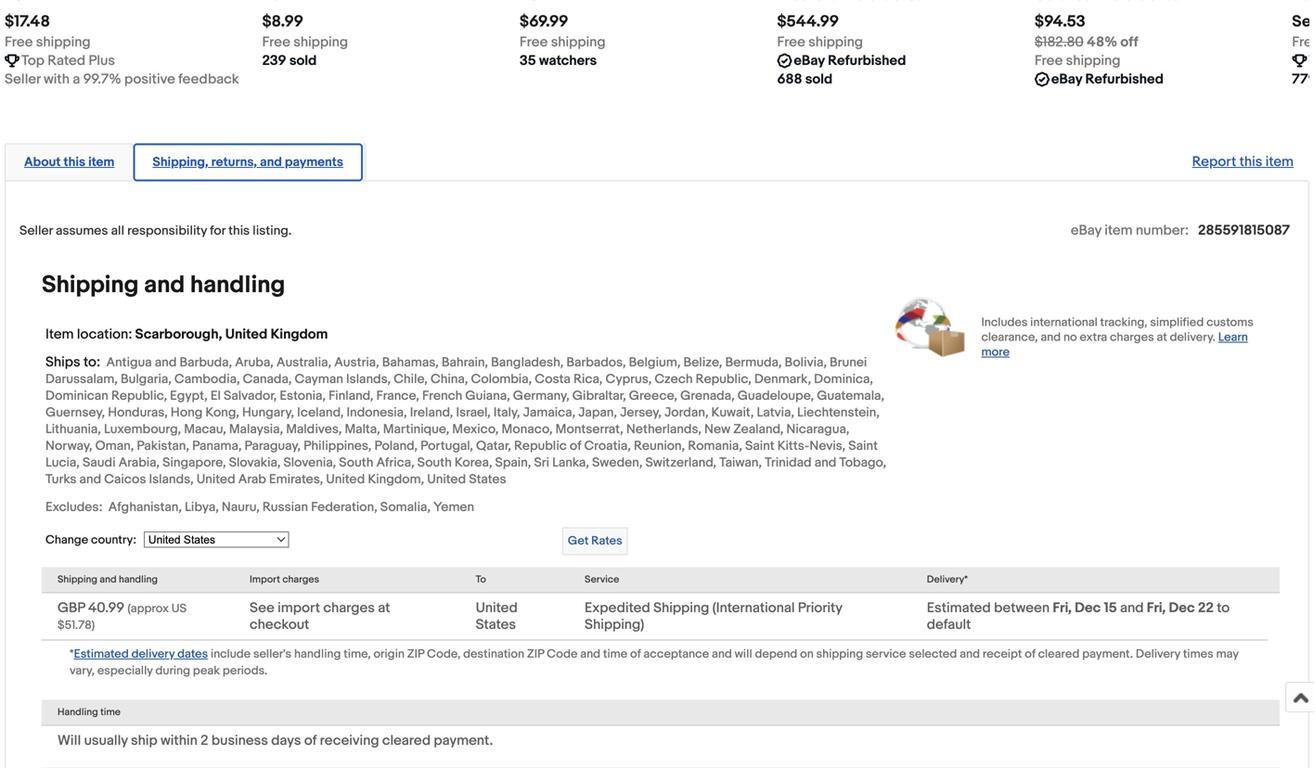Task type: describe. For each thing, give the bounding box(es) containing it.
$8.99 text field
[[262, 12, 304, 32]]

and down nevis,
[[815, 455, 837, 471]]

estimated inside estimated between fri, dec 15 and fri, dec 22 to default
[[927, 600, 991, 617]]

will
[[735, 647, 753, 662]]

and up 40.99
[[100, 574, 117, 586]]

239
[[262, 52, 286, 69]]

shipping up the location:
[[42, 271, 139, 300]]

to
[[1217, 600, 1230, 617]]

oman,
[[95, 439, 134, 454]]

costa
[[535, 372, 571, 388]]

(approx
[[128, 602, 169, 616]]

and up "bulgaria,"
[[155, 355, 177, 371]]

payment. inside include seller's handling time, origin zip code, destination zip code and time of acceptance and will depend on shipping service selected and receipt of cleared payment. delivery times may vary, especially during peak periods.
[[1083, 647, 1134, 662]]

states inside antigua and barbuda, aruba, australia, austria, bahamas, bahrain, bangladesh, barbados, belgium, belize, bermuda, bolivia, brunei darussalam, bulgaria, cambodia, canada, cayman islands, chile, china, colombia, costa rica, cyprus, czech republic, denmark, dominica, dominican republic, egypt, el salvador, estonia, finland, france, french guiana, germany, gibraltar, greece, grenada, guadeloupe, guatemala, guernsey, honduras, hong kong, hungary, iceland, indonesia, ireland, israel, italy, jamaica, japan, jersey, jordan, kuwait, latvia, liechtenstein, lithuania, luxembourg, macau, malaysia, maldives, malta, martinique, mexico, monaco, montserrat, netherlands, new zealand, nicaragua, norway, oman, pakistan, panama, paraguay, philippines, poland, portugal, qatar, republic of croatia, reunion, romania, saint kitts-nevis, saint lucia, saudi arabia, singapore, slovakia, slovenia, south africa, south korea, spain, sri lanka, sweden, switzerland, taiwan, trinidad and tobago, turks and caicos islands, united arab emirates, united kingdom, united states
[[469, 472, 507, 488]]

shipping inside free shipping 239 sold
[[294, 34, 348, 51]]

0 horizontal spatial payment.
[[434, 733, 493, 750]]

shipping,
[[153, 155, 208, 170]]

688 sold
[[777, 71, 833, 88]]

brunei
[[830, 355, 867, 371]]

1 south from the left
[[339, 455, 374, 471]]

eBay Refurbished text field
[[1052, 70, 1164, 89]]

sold inside free shipping 239 sold
[[290, 52, 317, 69]]

1 vertical spatial republic,
[[111, 388, 167, 404]]

item for about this item
[[88, 155, 115, 170]]

periods.
[[223, 664, 268, 679]]

gbp 40.99
[[58, 600, 128, 617]]

1 horizontal spatial item
[[1105, 222, 1133, 239]]

israel,
[[456, 405, 491, 421]]

and left 'receipt'
[[960, 647, 980, 662]]

at inside the see import charges at checkout
[[378, 600, 390, 617]]

location:
[[77, 326, 132, 343]]

item location: scarborough, united kingdom
[[45, 326, 328, 343]]

0 vertical spatial shipping and handling
[[42, 271, 285, 300]]

2 dec from the left
[[1169, 600, 1195, 617]]

top rated plus
[[21, 52, 115, 69]]

tobago,
[[840, 455, 887, 471]]

of down )
[[630, 647, 641, 662]]

plus
[[89, 52, 115, 69]]

tab list containing about this item
[[5, 140, 1310, 181]]

free inside $182.80 48% off free shipping
[[1035, 52, 1063, 69]]

code
[[547, 647, 578, 662]]

returns,
[[211, 155, 257, 170]]

import charges
[[250, 574, 319, 586]]

assumes
[[56, 223, 108, 239]]

somalia,
[[380, 500, 431, 516]]

0 horizontal spatial estimated
[[74, 647, 129, 662]]

malta,
[[345, 422, 380, 438]]

may
[[1217, 647, 1239, 662]]

ship
[[131, 733, 157, 750]]

during
[[155, 664, 190, 679]]

and left will
[[712, 647, 732, 662]]

0 horizontal spatial free shipping text field
[[262, 33, 348, 52]]

italy,
[[494, 405, 520, 421]]

denmark,
[[755, 372, 811, 388]]

ireland,
[[410, 405, 453, 421]]

bolivia,
[[785, 355, 827, 371]]

(approx us $51.78)
[[58, 602, 187, 633]]

free down $17.48 text box
[[5, 34, 33, 51]]

chile,
[[394, 372, 428, 388]]

code,
[[427, 647, 461, 662]]

grenada,
[[681, 388, 735, 404]]

$544.99 text field
[[777, 12, 839, 32]]

$69.99 text field
[[520, 12, 569, 32]]

free inside free shipping 239 sold
[[262, 34, 290, 51]]

darussalam,
[[45, 372, 118, 388]]

united up yemen
[[427, 472, 466, 488]]

sold inside text field
[[806, 71, 833, 88]]

canada,
[[243, 372, 292, 388]]

2 zip from the left
[[527, 647, 544, 662]]

cayman
[[295, 372, 343, 388]]

and up scarborough,
[[144, 271, 185, 300]]

0 vertical spatial handling
[[190, 271, 285, 300]]

usually
[[84, 733, 128, 750]]

eBay Refurbished text field
[[794, 52, 906, 70]]

this for report
[[1240, 154, 1263, 170]]

$17.48 text field
[[5, 12, 50, 32]]

czech
[[655, 372, 693, 388]]

shipping up ebay refurbished text box at right top
[[809, 34, 863, 51]]

lanka,
[[552, 455, 589, 471]]

will
[[58, 733, 81, 750]]

1 horizontal spatial islands,
[[346, 372, 391, 388]]

rica,
[[574, 372, 603, 388]]

item for report this item
[[1266, 154, 1294, 170]]

previous price $182.80 48% off text field
[[1035, 33, 1139, 52]]

austria,
[[334, 355, 379, 371]]

macau,
[[184, 422, 226, 438]]

Seller with a 99.7% positive feedback text field
[[5, 70, 239, 89]]

philippines,
[[304, 439, 372, 454]]

yemen
[[434, 500, 474, 516]]

united up federation,
[[326, 472, 365, 488]]

priority
[[798, 600, 843, 617]]

belgium,
[[629, 355, 681, 371]]

nevis,
[[810, 439, 846, 454]]

service
[[866, 647, 907, 662]]

indonesia,
[[347, 405, 407, 421]]

2 south from the left
[[417, 455, 452, 471]]

lucia,
[[45, 455, 80, 471]]

emirates,
[[269, 472, 323, 488]]

delivery*
[[927, 574, 968, 586]]

0 horizontal spatial time
[[100, 707, 121, 719]]

romania,
[[688, 439, 743, 454]]

0 vertical spatial republic,
[[696, 372, 752, 388]]

time inside include seller's handling time, origin zip code, destination zip code and time of acceptance and will depend on shipping service selected and receipt of cleared payment. delivery times may vary, especially during peak periods.
[[603, 647, 628, 662]]

bangladesh,
[[491, 355, 564, 371]]

payments
[[285, 155, 343, 170]]

switzerland,
[[646, 455, 717, 471]]

free shipping text field for $544.99
[[777, 33, 863, 52]]

rates
[[592, 534, 623, 549]]

239 sold text field
[[262, 52, 317, 70]]

free shipping for $544.99
[[777, 34, 863, 51]]

customs
[[1207, 316, 1254, 330]]

no
[[1064, 330, 1077, 345]]

nicaragua,
[[787, 422, 850, 438]]

$94.53 text field
[[1035, 12, 1086, 32]]

us
[[171, 602, 187, 616]]

shipping right )
[[654, 600, 710, 617]]

include seller's handling time, origin zip code, destination zip code and time of acceptance and will depend on shipping service selected and receipt of cleared payment. delivery times may vary, especially during peak periods.
[[70, 647, 1239, 679]]

charges inside includes international tracking, simplified customs clearance, and no extra charges at delivery.
[[1110, 330, 1155, 345]]

will usually ship within 2 business days of receiving cleared payment.
[[58, 733, 493, 750]]

2 vertical spatial ebay
[[1071, 222, 1102, 239]]

Top Rated Plus text field
[[21, 52, 115, 70]]

antigua and barbuda, aruba, australia, austria, bahamas, bahrain, bangladesh, barbados, belgium, belize, bermuda, bolivia, brunei darussalam, bulgaria, cambodia, canada, cayman islands, chile, china, colombia, costa rica, cyprus, czech republic, denmark, dominica, dominican republic, egypt, el salvador, estonia, finland, france, french guiana, germany, gibraltar, greece, grenada, guadeloupe, guatemala, guernsey, honduras, hong kong, hungary, iceland, indonesia, ireland, israel, italy, jamaica, japan, jersey, jordan, kuwait, latvia, liechtenstein, lithuania, luxembourg, macau, malaysia, maldives, malta, martinique, mexico, monaco, montserrat, netherlands, new zealand, nicaragua, norway, oman, pakistan, panama, paraguay, philippines, poland, portugal, qatar, republic of croatia, reunion, romania, saint kitts-nevis, saint lucia, saudi arabia, singapore, slovakia, slovenia, south africa, south korea, spain, sri lanka, sweden, switzerland, taiwan, trinidad and tobago, turks and caicos islands, united arab emirates, united kingdom, united states
[[45, 355, 887, 488]]

cleared inside include seller's handling time, origin zip code, destination zip code and time of acceptance and will depend on shipping service selected and receipt of cleared payment. delivery times may vary, especially during peak periods.
[[1039, 647, 1080, 662]]

guernsey,
[[45, 405, 105, 421]]

portugal,
[[421, 439, 473, 454]]

free shipping 239 sold
[[262, 34, 348, 69]]

guadeloupe,
[[738, 388, 814, 404]]

mexico,
[[452, 422, 499, 438]]

free shipping text field for $17.48
[[5, 33, 91, 52]]

vary,
[[70, 664, 95, 679]]

of right days
[[304, 733, 317, 750]]

free shipping text field for $69.99
[[520, 33, 606, 52]]

saudi
[[83, 455, 116, 471]]

1 horizontal spatial free shipping text field
[[1035, 52, 1121, 70]]

maldives,
[[286, 422, 342, 438]]

kingdom
[[271, 326, 328, 343]]

estonia,
[[280, 388, 326, 404]]

1 zip from the left
[[407, 647, 424, 662]]

includes
[[982, 316, 1028, 330]]

shipping inside free shipping 35 watchers
[[551, 34, 606, 51]]

honduras,
[[108, 405, 168, 421]]

779 text field
[[1293, 70, 1315, 89]]

cyprus,
[[606, 372, 652, 388]]

seller with a 99.7% positive feedback
[[5, 71, 239, 88]]

reunion,
[[634, 439, 685, 454]]

and inside estimated between fri, dec 15 and fri, dec 22 to default
[[1121, 600, 1144, 617]]

48%
[[1087, 34, 1118, 51]]

0 horizontal spatial cleared
[[382, 733, 431, 750]]

charges inside the see import charges at checkout
[[323, 600, 375, 617]]

more
[[982, 345, 1010, 360]]

1 vertical spatial charges
[[283, 574, 319, 586]]

seller assumes all responsibility for this listing.
[[19, 223, 292, 239]]

business
[[212, 733, 268, 750]]

free shipping for $17.48
[[5, 34, 91, 51]]

slovakia,
[[229, 455, 281, 471]]

1 vertical spatial shipping and handling
[[58, 574, 158, 586]]

see for see import charges at checkout
[[250, 600, 275, 617]]

$182.80 48% off free shipping
[[1035, 34, 1139, 69]]



Task type: vqa. For each thing, say whether or not it's contained in the screenshot.
the middle charges
yes



Task type: locate. For each thing, give the bounding box(es) containing it.
islands, down singapore,
[[149, 472, 194, 488]]

cleared
[[1039, 647, 1080, 662], [382, 733, 431, 750]]

ships
[[45, 354, 80, 371]]

2 horizontal spatial charges
[[1110, 330, 1155, 345]]

number:
[[1136, 222, 1189, 239]]

zip left code
[[527, 647, 544, 662]]

republic, up grenada, in the right bottom of the page
[[696, 372, 752, 388]]

2 saint from the left
[[849, 439, 878, 454]]

states up destination
[[476, 617, 516, 634]]

shipping down previous price $182.80 48% off text box
[[1066, 52, 1121, 69]]

1 horizontal spatial see
[[1293, 12, 1315, 32]]

0 horizontal spatial item
[[88, 155, 115, 170]]

item
[[1266, 154, 1294, 170], [88, 155, 115, 170], [1105, 222, 1133, 239]]

0 horizontal spatial free shipping text field
[[5, 33, 91, 52]]

dates
[[177, 647, 208, 662]]

monaco,
[[502, 422, 553, 438]]

south down philippines,
[[339, 455, 374, 471]]

egypt,
[[170, 388, 208, 404]]

shipping up watchers
[[551, 34, 606, 51]]

iceland,
[[297, 405, 344, 421]]

bahamas,
[[382, 355, 439, 371]]

0 vertical spatial see
[[1293, 12, 1315, 32]]

688
[[777, 71, 803, 88]]

latvia,
[[757, 405, 795, 421]]

handling up (approx at the bottom of page
[[119, 574, 158, 586]]

united
[[225, 326, 268, 343], [197, 472, 235, 488], [326, 472, 365, 488], [427, 472, 466, 488], [476, 600, 518, 617]]

0 horizontal spatial dec
[[1075, 600, 1101, 617]]

1 vertical spatial estimated
[[74, 647, 129, 662]]

1 horizontal spatial charges
[[323, 600, 375, 617]]

item inside 'about this item' button
[[88, 155, 115, 170]]

2 vertical spatial charges
[[323, 600, 375, 617]]

get
[[568, 534, 589, 549]]

refurbished
[[828, 52, 906, 69], [1086, 71, 1164, 88]]

estimated down "delivery*"
[[927, 600, 991, 617]]

1 vertical spatial time
[[100, 707, 121, 719]]

Free shipping text field
[[5, 33, 91, 52], [520, 33, 606, 52], [777, 33, 863, 52]]

0 vertical spatial ebay refurbished
[[794, 52, 906, 69]]

2 horizontal spatial item
[[1266, 154, 1294, 170]]

ebay item number: 285591815087
[[1071, 222, 1290, 239]]

refurbished inside text field
[[1086, 71, 1164, 88]]

0 horizontal spatial zip
[[407, 647, 424, 662]]

seller down the top
[[5, 71, 41, 88]]

item inside report this item link
[[1266, 154, 1294, 170]]

dec left 22
[[1169, 600, 1195, 617]]

ebay for ebay refurbished text box at right top
[[794, 52, 825, 69]]

See text field
[[1293, 12, 1315, 32]]

this for about
[[64, 155, 85, 170]]

1 saint from the left
[[745, 439, 775, 454]]

2
[[201, 733, 208, 750]]

2 free shipping text field from the left
[[520, 33, 606, 52]]

0 horizontal spatial ebay refurbished
[[794, 52, 906, 69]]

and inside button
[[260, 155, 282, 170]]

1 horizontal spatial estimated
[[927, 600, 991, 617]]

import
[[250, 574, 280, 586]]

free shipping text field down $182.80 at the top right
[[1035, 52, 1121, 70]]

saint down "zealand,"
[[745, 439, 775, 454]]

origin
[[374, 647, 405, 662]]

1 free shipping from the left
[[5, 34, 91, 51]]

dec left 15
[[1075, 600, 1101, 617]]

caicos
[[104, 472, 146, 488]]

free shipping up the top
[[5, 34, 91, 51]]

times
[[1184, 647, 1214, 662]]

1 vertical spatial islands,
[[149, 472, 194, 488]]

0 horizontal spatial republic,
[[111, 388, 167, 404]]

free shipping down $544.99 text box
[[777, 34, 863, 51]]

this inside button
[[64, 155, 85, 170]]

antigua
[[106, 355, 152, 371]]

within
[[161, 733, 198, 750]]

united up aruba, at left
[[225, 326, 268, 343]]

belize,
[[684, 355, 723, 371]]

0 horizontal spatial islands,
[[149, 472, 194, 488]]

arab
[[238, 472, 266, 488]]

off
[[1121, 34, 1139, 51]]

refurbished for ebay refurbished text box at right top
[[828, 52, 906, 69]]

change
[[45, 533, 88, 548]]

0 vertical spatial ebay
[[794, 52, 825, 69]]

0 horizontal spatial see
[[250, 600, 275, 617]]

refurbished down off
[[1086, 71, 1164, 88]]

1 vertical spatial states
[[476, 617, 516, 634]]

1 free shipping text field from the left
[[5, 33, 91, 52]]

and right 15
[[1121, 600, 1144, 617]]

2 horizontal spatial handling
[[294, 647, 341, 662]]

1 fri, from the left
[[1053, 600, 1072, 617]]

shipping inside include seller's handling time, origin zip code, destination zip code and time of acceptance and will depend on shipping service selected and receipt of cleared payment. delivery times may vary, especially during peak periods.
[[817, 647, 864, 662]]

states inside the united states
[[476, 617, 516, 634]]

3 free shipping text field from the left
[[777, 33, 863, 52]]

item right report
[[1266, 154, 1294, 170]]

1 vertical spatial seller
[[19, 223, 53, 239]]

shipping up gbp
[[58, 574, 97, 586]]

1 horizontal spatial handling
[[190, 271, 285, 300]]

0 vertical spatial at
[[1157, 330, 1168, 345]]

excludes: afghanistan, libya, nauru, russian federation, somalia, yemen
[[45, 500, 474, 516]]

shipping inside $182.80 48% off free shipping
[[1066, 52, 1121, 69]]

hungary,
[[242, 405, 294, 421]]

of up lanka,
[[570, 439, 581, 454]]

refurbished up 688 sold
[[828, 52, 906, 69]]

bulgaria,
[[121, 372, 172, 388]]

extra
[[1080, 330, 1108, 345]]

seller inside text field
[[5, 71, 41, 88]]

0 vertical spatial seller
[[5, 71, 41, 88]]

islands,
[[346, 372, 391, 388], [149, 472, 194, 488]]

netherlands,
[[627, 422, 702, 438]]

this right the for
[[228, 223, 250, 239]]

at down the simplified
[[1157, 330, 1168, 345]]

0 vertical spatial payment.
[[1083, 647, 1134, 662]]

0 horizontal spatial charges
[[283, 574, 319, 586]]

about this item button
[[24, 154, 115, 171]]

Free shipping text field
[[262, 33, 348, 52], [1035, 52, 1121, 70]]

country:
[[91, 533, 136, 548]]

2 horizontal spatial free shipping text field
[[777, 33, 863, 52]]

refurbished for ebay refurbished text field
[[1086, 71, 1164, 88]]

luxembourg,
[[104, 422, 181, 438]]

free down see text box
[[1293, 34, 1315, 51]]

0 horizontal spatial south
[[339, 455, 374, 471]]

get rates
[[568, 534, 623, 549]]

1 vertical spatial ebay
[[1052, 71, 1083, 88]]

2 fri, from the left
[[1147, 600, 1166, 617]]

dominican
[[45, 388, 108, 404]]

0 vertical spatial charges
[[1110, 330, 1155, 345]]

1 vertical spatial handling
[[119, 574, 158, 586]]

1 vertical spatial payment.
[[434, 733, 493, 750]]

shipping and handling up 40.99
[[58, 574, 158, 586]]

peak
[[193, 664, 220, 679]]

2 vertical spatial handling
[[294, 647, 341, 662]]

0 horizontal spatial sold
[[290, 52, 317, 69]]

turks
[[45, 472, 76, 488]]

0 vertical spatial islands,
[[346, 372, 391, 388]]

0 vertical spatial sold
[[290, 52, 317, 69]]

0 horizontal spatial this
[[64, 155, 85, 170]]

and left no
[[1041, 330, 1061, 345]]

federation,
[[311, 500, 378, 516]]

free inside free shipping 35 watchers
[[520, 34, 548, 51]]

shipping, returns, and payments
[[153, 155, 343, 170]]

1 vertical spatial at
[[378, 600, 390, 617]]

item left number: in the right of the page
[[1105, 222, 1133, 239]]

ebay up 688 sold text field
[[794, 52, 825, 69]]

barbuda,
[[180, 355, 232, 371]]

0 horizontal spatial fri,
[[1053, 600, 1072, 617]]

dominica,
[[814, 372, 874, 388]]

0 horizontal spatial at
[[378, 600, 390, 617]]

estimated between fri, dec 15 and fri, dec 22 to default
[[927, 600, 1230, 634]]

1 horizontal spatial ebay refurbished
[[1052, 71, 1164, 88]]

ebay inside text box
[[794, 52, 825, 69]]

1 horizontal spatial dec
[[1169, 600, 1195, 617]]

united down singapore,
[[197, 472, 235, 488]]

0 vertical spatial refurbished
[[828, 52, 906, 69]]

payment. down code,
[[434, 733, 493, 750]]

see up free text field at the right top of the page
[[1293, 12, 1315, 32]]

and down 'saudi'
[[79, 472, 101, 488]]

taiwan,
[[720, 455, 762, 471]]

cleared down estimated between fri, dec 15 and fri, dec 22 to default
[[1039, 647, 1080, 662]]

ebay inside text field
[[1052, 71, 1083, 88]]

of inside antigua and barbuda, aruba, australia, austria, bahamas, bahrain, bangladesh, barbados, belgium, belize, bermuda, bolivia, brunei darussalam, bulgaria, cambodia, canada, cayman islands, chile, china, colombia, costa rica, cyprus, czech republic, denmark, dominica, dominican republic, egypt, el salvador, estonia, finland, france, french guiana, germany, gibraltar, greece, grenada, guadeloupe, guatemala, guernsey, honduras, hong kong, hungary, iceland, indonesia, ireland, israel, italy, jamaica, japan, jersey, jordan, kuwait, latvia, liechtenstein, lithuania, luxembourg, macau, malaysia, maldives, malta, martinique, mexico, monaco, montserrat, netherlands, new zealand, nicaragua, norway, oman, pakistan, panama, paraguay, philippines, poland, portugal, qatar, republic of croatia, reunion, romania, saint kitts-nevis, saint lucia, saudi arabia, singapore, slovakia, slovenia, south africa, south korea, spain, sri lanka, sweden, switzerland, taiwan, trinidad and tobago, turks and caicos islands, united arab emirates, united kingdom, united states
[[570, 439, 581, 454]]

for
[[210, 223, 226, 239]]

republic, up honduras,
[[111, 388, 167, 404]]

shipping right on
[[817, 647, 864, 662]]

free up 35
[[520, 34, 548, 51]]

0 horizontal spatial handling
[[119, 574, 158, 586]]

shipping down service
[[585, 617, 641, 634]]

korea,
[[455, 455, 492, 471]]

estimated up vary,
[[74, 647, 129, 662]]

688 sold text field
[[777, 70, 833, 89]]

time up usually
[[100, 707, 121, 719]]

ebay refurbished up 688 sold
[[794, 52, 906, 69]]

1 horizontal spatial this
[[228, 223, 250, 239]]

zip right origin
[[407, 647, 424, 662]]

and right code
[[580, 647, 601, 662]]

0 horizontal spatial refurbished
[[828, 52, 906, 69]]

depend
[[755, 647, 798, 662]]

states down korea, at the bottom of page
[[469, 472, 507, 488]]

republic,
[[696, 372, 752, 388], [111, 388, 167, 404]]

1 vertical spatial ebay refurbished
[[1052, 71, 1164, 88]]

south
[[339, 455, 374, 471], [417, 455, 452, 471]]

fri, right between at right
[[1053, 600, 1072, 617]]

)
[[641, 617, 645, 634]]

779
[[1293, 71, 1315, 88]]

1 horizontal spatial republic,
[[696, 372, 752, 388]]

2 horizontal spatial this
[[1240, 154, 1263, 170]]

free shipping text field up the top
[[5, 33, 91, 52]]

of right 'receipt'
[[1025, 647, 1036, 662]]

seller left assumes
[[19, 223, 53, 239]]

japan,
[[579, 405, 617, 421]]

handling time
[[58, 707, 121, 719]]

cleared right receiving
[[382, 733, 431, 750]]

0 vertical spatial cleared
[[1039, 647, 1080, 662]]

at inside includes international tracking, simplified customs clearance, and no extra charges at delivery.
[[1157, 330, 1168, 345]]

shipping up rated
[[36, 34, 91, 51]]

None text field
[[262, 0, 290, 5], [520, 0, 548, 5], [777, 0, 925, 5], [262, 0, 290, 5], [520, 0, 548, 5], [777, 0, 925, 5]]

seller for seller assumes all responsibility for this listing.
[[19, 223, 53, 239]]

*
[[70, 647, 74, 662]]

0 horizontal spatial free shipping
[[5, 34, 91, 51]]

1 dec from the left
[[1075, 600, 1101, 617]]

1 vertical spatial refurbished
[[1086, 71, 1164, 88]]

see inside the see import charges at checkout
[[250, 600, 275, 617]]

item right about
[[88, 155, 115, 170]]

and right returns, on the top left of the page
[[260, 155, 282, 170]]

0 horizontal spatial saint
[[745, 439, 775, 454]]

with
[[44, 71, 70, 88]]

responsibility
[[127, 223, 207, 239]]

afghanistan,
[[108, 500, 182, 516]]

free down $544.99
[[777, 34, 806, 51]]

Free text field
[[1293, 33, 1315, 52]]

ebay left number: in the right of the page
[[1071, 222, 1102, 239]]

estimated
[[927, 600, 991, 617], [74, 647, 129, 662]]

islands, down austria,
[[346, 372, 391, 388]]

fri, right 15
[[1147, 600, 1166, 617]]

35 watchers text field
[[520, 52, 597, 70]]

martinique,
[[383, 422, 450, 438]]

1 horizontal spatial free shipping text field
[[520, 33, 606, 52]]

south down 'portugal,'
[[417, 455, 452, 471]]

see for see
[[1293, 12, 1315, 32]]

None text field
[[5, 0, 33, 5], [1035, 0, 1181, 5], [1293, 0, 1315, 5], [5, 0, 33, 5], [1035, 0, 1181, 5], [1293, 0, 1315, 5]]

1 vertical spatial cleared
[[382, 733, 431, 750]]

1 vertical spatial see
[[250, 600, 275, 617]]

new
[[705, 422, 731, 438]]

at up origin
[[378, 600, 390, 617]]

1 horizontal spatial at
[[1157, 330, 1168, 345]]

free shipping text field down $544.99 text box
[[777, 33, 863, 52]]

0 vertical spatial states
[[469, 472, 507, 488]]

simplified
[[1151, 316, 1204, 330]]

states
[[469, 472, 507, 488], [476, 617, 516, 634]]

ebay refurbished down $182.80 48% off free shipping
[[1052, 71, 1164, 88]]

sold right 239
[[290, 52, 317, 69]]

charges up time, in the bottom of the page
[[323, 600, 375, 617]]

handling down the see import charges at checkout
[[294, 647, 341, 662]]

charges down tracking,
[[1110, 330, 1155, 345]]

handling inside include seller's handling time, origin zip code, destination zip code and time of acceptance and will depend on shipping service selected and receipt of cleared payment. delivery times may vary, especially during peak periods.
[[294, 647, 341, 662]]

australia,
[[277, 355, 332, 371]]

payment. down 15
[[1083, 647, 1134, 662]]

republic
[[514, 439, 567, 454]]

1 horizontal spatial cleared
[[1039, 647, 1080, 662]]

sweden,
[[592, 455, 643, 471]]

1 horizontal spatial refurbished
[[1086, 71, 1164, 88]]

1 vertical spatial sold
[[806, 71, 833, 88]]

refurbished inside text box
[[828, 52, 906, 69]]

1 horizontal spatial zip
[[527, 647, 544, 662]]

free down $182.80 at the top right
[[1035, 52, 1063, 69]]

payment.
[[1083, 647, 1134, 662], [434, 733, 493, 750]]

1 horizontal spatial payment.
[[1083, 647, 1134, 662]]

ebay for ebay refurbished text field
[[1052, 71, 1083, 88]]

charges
[[1110, 330, 1155, 345], [283, 574, 319, 586], [323, 600, 375, 617]]

0 vertical spatial estimated
[[927, 600, 991, 617]]

gbp
[[58, 600, 85, 617]]

ebay refurbished for ebay refurbished text box at right top
[[794, 52, 906, 69]]

free shipping text field up watchers
[[520, 33, 606, 52]]

ebay refurbished for ebay refurbished text field
[[1052, 71, 1164, 88]]

shipping up 239 sold text box
[[294, 34, 348, 51]]

on
[[800, 647, 814, 662]]

this right report
[[1240, 154, 1263, 170]]

free shipping text field down $8.99
[[262, 33, 348, 52]]

1 horizontal spatial fri,
[[1147, 600, 1166, 617]]

1 horizontal spatial saint
[[849, 439, 878, 454]]

time down expedited
[[603, 647, 628, 662]]

about this item
[[24, 155, 115, 170]]

2 free shipping from the left
[[777, 34, 863, 51]]

sold right 688
[[806, 71, 833, 88]]

ebay down $182.80 48% off free shipping
[[1052, 71, 1083, 88]]

united down the to
[[476, 600, 518, 617]]

kuwait,
[[712, 405, 754, 421]]

handling down the for
[[190, 271, 285, 300]]

see down the import at the left of the page
[[250, 600, 275, 617]]

checkout
[[250, 617, 309, 634]]

charges up import on the bottom left of the page
[[283, 574, 319, 586]]

report
[[1193, 154, 1237, 170]]

shipping and handling up scarborough,
[[42, 271, 285, 300]]

tab list
[[5, 140, 1310, 181]]

1 horizontal spatial free shipping
[[777, 34, 863, 51]]

colombia,
[[471, 372, 532, 388]]

1 horizontal spatial south
[[417, 455, 452, 471]]

1 horizontal spatial time
[[603, 647, 628, 662]]

get rates button
[[562, 528, 628, 556]]

and inside includes international tracking, simplified customs clearance, and no extra charges at delivery.
[[1041, 330, 1061, 345]]

free up 239
[[262, 34, 290, 51]]

saint up tobago,
[[849, 439, 878, 454]]

seller for seller with a 99.7% positive feedback
[[5, 71, 41, 88]]

hong
[[171, 405, 203, 421]]

finland,
[[329, 388, 374, 404]]

0 vertical spatial time
[[603, 647, 628, 662]]

this right about
[[64, 155, 85, 170]]

1 horizontal spatial sold
[[806, 71, 833, 88]]



